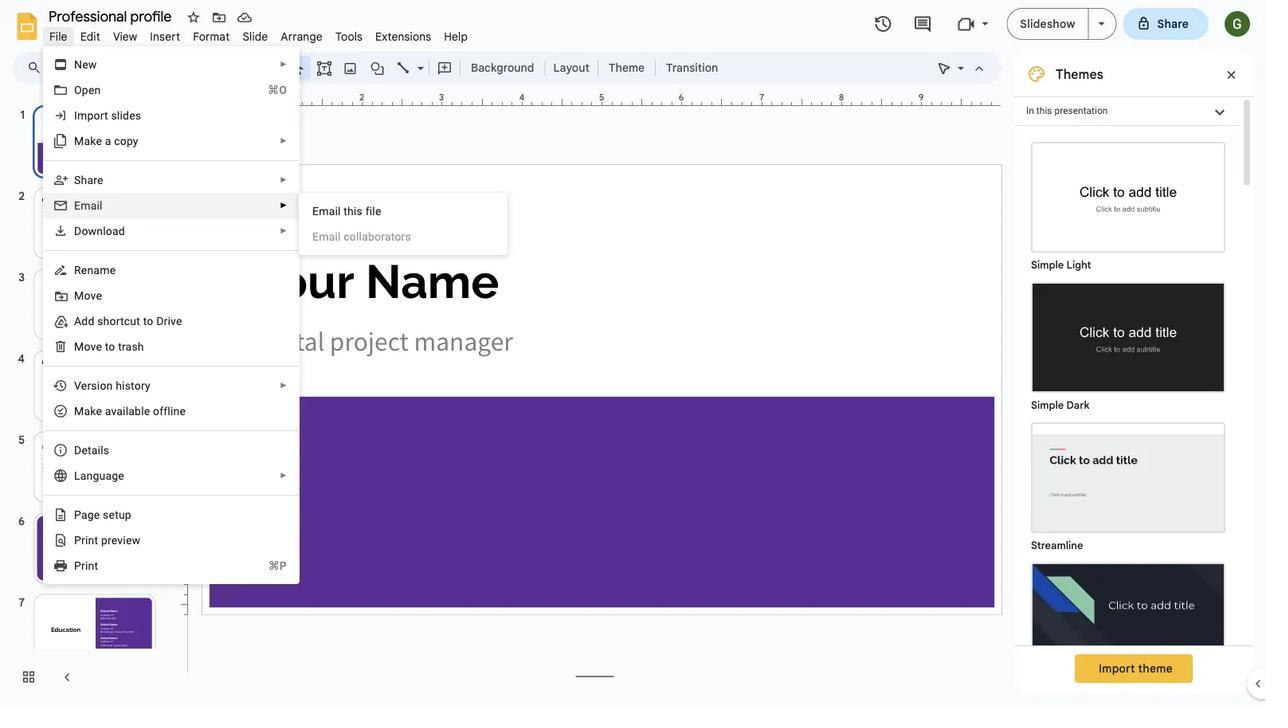 Task type: vqa. For each thing, say whether or not it's contained in the screenshot.
Em
yes



Task type: describe. For each thing, give the bounding box(es) containing it.
presentation
[[1055, 105, 1108, 116]]

open o element
[[74, 83, 106, 96]]

layout button
[[549, 56, 594, 80]]

background
[[471, 61, 534, 75]]

► for s hare
[[280, 175, 288, 184]]

e for g
[[94, 508, 100, 521]]

share
[[1157, 17, 1189, 31]]

Simple Light radio
[[1023, 134, 1234, 706]]

email collaborators e element
[[312, 230, 416, 243]]

opy
[[120, 134, 138, 147]]

o pen
[[74, 83, 101, 96]]

simple for simple light
[[1031, 259, 1064, 271]]

iew
[[123, 533, 140, 547]]

streamline
[[1031, 539, 1083, 552]]

navigation inside themes application
[[0, 90, 175, 706]]

print p element
[[74, 559, 103, 572]]

make a c opy
[[74, 134, 138, 147]]

move t o trash
[[74, 340, 144, 353]]

view
[[113, 29, 137, 43]]

version
[[74, 379, 113, 392]]

n ew
[[74, 58, 97, 71]]

e mail collaborators
[[312, 230, 411, 243]]

p rint
[[74, 559, 98, 572]]

print preview v element
[[74, 533, 145, 547]]

version history h element
[[74, 379, 155, 392]]

0 horizontal spatial this
[[344, 204, 363, 218]]

add
[[74, 314, 94, 328]]

arrange
[[281, 29, 323, 43]]

slides
[[111, 109, 141, 122]]

ma k e available offline
[[74, 404, 186, 418]]

l
[[74, 469, 80, 482]]

setup
[[103, 508, 131, 521]]

e mail
[[74, 199, 103, 212]]

share button
[[1123, 8, 1209, 40]]

move to trash t element
[[74, 340, 149, 353]]

add shortcut to drive , element
[[74, 314, 187, 328]]

hare
[[81, 173, 103, 186]]

focus image
[[1033, 564, 1224, 672]]

help
[[444, 29, 468, 43]]

h
[[116, 379, 122, 392]]

language l element
[[74, 469, 129, 482]]

ma
[[74, 404, 90, 418]]

dark
[[1067, 399, 1090, 412]]

e for mail
[[74, 199, 81, 212]]

theme button
[[602, 56, 652, 80]]

move m element
[[74, 289, 107, 302]]

edit menu item
[[74, 27, 107, 46]]

c
[[114, 134, 120, 147]]

available
[[105, 404, 150, 418]]

⌘o element
[[249, 82, 287, 98]]

theme
[[1138, 661, 1173, 675]]

l anguage
[[74, 469, 124, 482]]

d
[[74, 224, 82, 237]]

a for make
[[105, 134, 111, 147]]

make a copy c element
[[74, 134, 143, 147]]

simple for simple dark
[[1031, 399, 1064, 412]]

format menu item
[[187, 27, 236, 46]]

details
[[74, 443, 109, 457]]

v
[[117, 533, 123, 547]]

s hare
[[74, 173, 103, 186]]

n
[[74, 58, 82, 71]]

r ename
[[74, 263, 116, 277]]

import slides z element
[[74, 109, 146, 122]]

themes section
[[1014, 52, 1253, 706]]

m
[[74, 289, 84, 302]]

import theme
[[1099, 661, 1173, 675]]

ename
[[81, 263, 116, 277]]

menu containing n
[[4, 0, 300, 602]]

main toolbar
[[47, 56, 726, 80]]

email this file a element
[[312, 204, 386, 218]]

⌘o
[[268, 83, 287, 96]]

► for opy
[[280, 136, 288, 145]]

presentation options image
[[1098, 22, 1105, 25]]

edit
[[80, 29, 100, 43]]

pre
[[101, 533, 117, 547]]

slide menu item
[[236, 27, 274, 46]]

file
[[49, 29, 67, 43]]

email e element
[[74, 199, 107, 212]]

themes application
[[0, 0, 1266, 706]]

► for l anguage
[[280, 471, 288, 480]]

make available offline k element
[[74, 404, 191, 418]]

in
[[1026, 105, 1034, 116]]

to
[[143, 314, 153, 328]]

rename r element
[[74, 263, 121, 277]]

themes
[[1056, 66, 1104, 82]]

shortcut
[[97, 314, 140, 328]]

d ownload
[[74, 224, 125, 237]]

il
[[335, 204, 341, 218]]

► for n ew
[[280, 60, 288, 69]]

ownload
[[82, 224, 125, 237]]

version h istory
[[74, 379, 150, 392]]

new n element
[[74, 58, 102, 71]]

pen
[[82, 83, 101, 96]]

page setup g element
[[74, 508, 136, 521]]



Task type: locate. For each thing, give the bounding box(es) containing it.
1 vertical spatial this
[[344, 204, 363, 218]]

menu bar
[[43, 21, 474, 47]]

e
[[96, 404, 102, 418], [94, 508, 100, 521]]

shape image
[[369, 57, 387, 79]]

1 vertical spatial e
[[312, 230, 319, 243]]

menu bar containing file
[[43, 21, 474, 47]]

extensions menu item
[[369, 27, 438, 46]]

import down pen
[[74, 109, 108, 122]]

⌘p
[[268, 559, 287, 572]]

p
[[74, 559, 81, 572]]

pa
[[74, 508, 87, 521]]

add shortcut to drive
[[74, 314, 182, 328]]

import slides
[[74, 109, 141, 122]]

mail for mail
[[81, 199, 103, 212]]

transition
[[666, 61, 718, 75]]

simple left light
[[1031, 259, 1064, 271]]

simple
[[1031, 259, 1064, 271], [1031, 399, 1064, 412]]

import for import theme
[[1099, 661, 1135, 675]]

1 vertical spatial e
[[94, 508, 100, 521]]

navigation
[[0, 90, 175, 706]]

Focus radio
[[1023, 555, 1234, 695]]

a
[[105, 134, 111, 147], [329, 204, 335, 218]]

0 vertical spatial this
[[1037, 105, 1052, 116]]

this
[[1037, 105, 1052, 116], [344, 204, 363, 218]]

1 horizontal spatial a
[[329, 204, 335, 218]]

mail down "il"
[[319, 230, 341, 243]]

mail down share s element at the left
[[81, 199, 103, 212]]

transition button
[[659, 56, 725, 80]]

mode and view toolbar
[[932, 52, 992, 84]]

download d element
[[74, 224, 130, 237]]

g
[[87, 508, 94, 521]]

file menu item
[[43, 27, 74, 46]]

a left c
[[105, 134, 111, 147]]

1 horizontal spatial mail
[[319, 230, 341, 243]]

a up e mail collaborators
[[329, 204, 335, 218]]

e for mail collaborators
[[312, 230, 319, 243]]

arrange menu item
[[274, 27, 329, 46]]

simple light
[[1031, 259, 1091, 271]]

0 horizontal spatial a
[[105, 134, 111, 147]]

0 vertical spatial import
[[74, 109, 108, 122]]

Simple Dark radio
[[1023, 274, 1234, 414]]

0 horizontal spatial import
[[74, 109, 108, 122]]

► for e mail
[[280, 201, 288, 210]]

1 horizontal spatial import
[[1099, 661, 1135, 675]]

import theme button
[[1075, 654, 1193, 683]]

2 ► from the top
[[280, 136, 288, 145]]

in this presentation tab
[[1014, 96, 1241, 126]]

this right "il"
[[344, 204, 363, 218]]

► for d ownload
[[280, 226, 288, 235]]

offline
[[153, 404, 186, 418]]

0 vertical spatial a
[[105, 134, 111, 147]]

view menu item
[[107, 27, 144, 46]]

slideshow button
[[1007, 8, 1089, 40]]

s
[[74, 173, 81, 186]]

menu
[[4, 0, 300, 602], [299, 193, 508, 255]]

m ove
[[74, 289, 102, 302]]

light
[[1067, 259, 1091, 271]]

trash
[[118, 340, 144, 353]]

theme
[[609, 61, 645, 75]]

option group inside themes section
[[1014, 126, 1241, 706]]

menu bar inside menu bar banner
[[43, 21, 474, 47]]

menu item containing e
[[312, 229, 495, 245]]

mail
[[81, 199, 103, 212], [319, 230, 341, 243]]

slide
[[243, 29, 268, 43]]

ew
[[82, 58, 97, 71]]

e
[[74, 199, 81, 212], [312, 230, 319, 243]]

Star checkbox
[[182, 6, 205, 29]]

help menu item
[[438, 27, 474, 46]]

layout
[[553, 61, 590, 75]]

e down em
[[312, 230, 319, 243]]

1 vertical spatial a
[[329, 204, 335, 218]]

0 vertical spatial mail
[[81, 199, 103, 212]]

1 vertical spatial mail
[[319, 230, 341, 243]]

3 ► from the top
[[280, 175, 288, 184]]

e for k
[[96, 404, 102, 418]]

insert image image
[[341, 57, 360, 79]]

Streamline radio
[[1023, 414, 1234, 555]]

e right the pa in the left bottom of the page
[[94, 508, 100, 521]]

details b element
[[74, 443, 114, 457]]

print pre v iew
[[74, 533, 140, 547]]

import for import slides
[[74, 109, 108, 122]]

1 horizontal spatial e
[[312, 230, 319, 243]]

0 horizontal spatial mail
[[81, 199, 103, 212]]

em
[[312, 204, 329, 218]]

insert
[[150, 29, 180, 43]]

file
[[366, 204, 381, 218]]

em a il this file
[[312, 204, 381, 218]]

menu item
[[312, 229, 495, 245]]

mail for mail collaborators
[[319, 230, 341, 243]]

Menus field
[[20, 57, 55, 79]]

collaborators
[[344, 230, 411, 243]]

⌘p element
[[249, 558, 287, 574]]

simple left dark
[[1031, 399, 1064, 412]]

rint
[[81, 559, 98, 572]]

1 horizontal spatial this
[[1037, 105, 1052, 116]]

option group containing simple light
[[1014, 126, 1241, 706]]

2 simple from the top
[[1031, 399, 1064, 412]]

import left theme
[[1099, 661, 1135, 675]]

0 vertical spatial simple
[[1031, 259, 1064, 271]]

menu containing em
[[299, 193, 508, 255]]

o
[[109, 340, 115, 353]]

► for istory
[[280, 381, 288, 390]]

anguage
[[80, 469, 124, 482]]

0 vertical spatial e
[[96, 404, 102, 418]]

make
[[74, 134, 102, 147]]

in this presentation
[[1026, 105, 1108, 116]]

share s element
[[74, 173, 108, 186]]

6 ► from the top
[[280, 381, 288, 390]]

this inside tab
[[1037, 105, 1052, 116]]

1 simple from the top
[[1031, 259, 1064, 271]]

0 vertical spatial e
[[74, 199, 81, 212]]

e right ma
[[96, 404, 102, 418]]

option group
[[1014, 126, 1241, 706]]

insert menu item
[[144, 27, 187, 46]]

o
[[74, 83, 82, 96]]

format
[[193, 29, 230, 43]]

tools
[[335, 29, 363, 43]]

background button
[[464, 56, 541, 80]]

slideshow
[[1020, 17, 1075, 31]]

this right in
[[1037, 105, 1052, 116]]

import inside button
[[1099, 661, 1135, 675]]

7 ► from the top
[[280, 471, 288, 480]]

r
[[74, 263, 81, 277]]

4 ► from the top
[[280, 201, 288, 210]]

simple dark
[[1031, 399, 1090, 412]]

import
[[74, 109, 108, 122], [1099, 661, 1135, 675]]

extensions
[[375, 29, 431, 43]]

pa g e setup
[[74, 508, 131, 521]]

e down s
[[74, 199, 81, 212]]

print
[[74, 533, 98, 547]]

tools menu item
[[329, 27, 369, 46]]

5 ► from the top
[[280, 226, 288, 235]]

a for em
[[329, 204, 335, 218]]

ove
[[84, 289, 102, 302]]

t
[[105, 340, 109, 353]]

0 horizontal spatial e
[[74, 199, 81, 212]]

1 vertical spatial import
[[1099, 661, 1135, 675]]

1 vertical spatial simple
[[1031, 399, 1064, 412]]

move
[[74, 340, 102, 353]]

menu bar banner
[[0, 0, 1266, 706]]

istory
[[122, 379, 150, 392]]

1 ► from the top
[[280, 60, 288, 69]]

Rename text field
[[43, 6, 181, 25]]

drive
[[156, 314, 182, 328]]

k
[[90, 404, 96, 418]]



